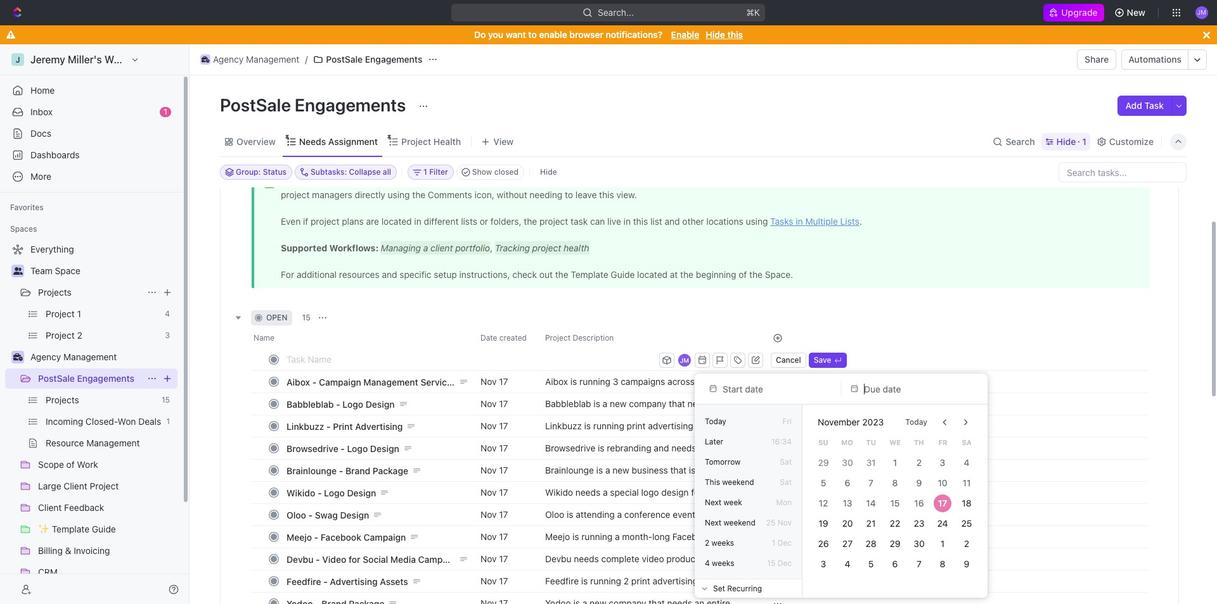 Task type: vqa. For each thing, say whether or not it's contained in the screenshot.
EMBED inside the button
no



Task type: describe. For each thing, give the bounding box(es) containing it.
1 horizontal spatial 4
[[844, 559, 850, 570]]

- for aibox
[[312, 377, 316, 388]]

add task
[[1125, 100, 1164, 111]]

10
[[938, 478, 948, 489]]

linkbuzz - print advertising
[[287, 421, 403, 432]]

print inside linkbuzz is running print advertising in a well- known magazine and needs content creation.
[[627, 421, 646, 432]]

22
[[890, 519, 900, 529]]

campaign inside aibox - campaign management services link
[[319, 377, 361, 388]]

engagements inside sidebar navigation
[[77, 373, 134, 384]]

notifications?
[[606, 29, 662, 40]]

Search tasks... text field
[[1059, 163, 1186, 182]]

20
[[842, 519, 853, 529]]

aibox
[[287, 377, 310, 388]]

for inside devbu needs complete video production for an upcoming social media campaign.
[[713, 554, 725, 565]]

0 horizontal spatial 3
[[821, 559, 826, 570]]

automations button
[[1122, 50, 1188, 69]]

0 vertical spatial engagements
[[365, 54, 422, 65]]

known
[[545, 432, 572, 443]]

team space link
[[30, 261, 175, 281]]

sidebar navigation
[[0, 44, 190, 605]]

aibox - campaign management services link
[[283, 373, 470, 391]]

november 2023
[[818, 417, 884, 428]]

0 horizontal spatial 4
[[705, 559, 710, 569]]

overview
[[236, 136, 276, 147]]

hide 1
[[1056, 136, 1086, 147]]

share
[[1085, 54, 1109, 65]]

want
[[506, 29, 526, 40]]

postsale engagements inside sidebar navigation
[[38, 373, 134, 384]]

media
[[390, 554, 416, 565]]

1 vertical spatial 6
[[892, 559, 898, 570]]

postsale inside tree
[[38, 373, 75, 384]]

search...
[[598, 7, 634, 18]]

the
[[636, 588, 650, 598]]

15 dec
[[767, 559, 792, 569]]

linkbuzz is running print advertising in a well- known magazine and needs content creation.
[[545, 421, 732, 443]]

this weekend
[[705, 478, 754, 487]]

19
[[819, 519, 828, 529]]

browsedrive for browsedrive - logo design
[[287, 443, 338, 454]]

browsedrive is rebranding and needs a new, mod ern logo.
[[545, 443, 749, 465]]

a inside browsedrive is rebranding and needs a new, mod ern logo.
[[699, 443, 704, 454]]

user group image
[[13, 267, 23, 275]]

25 nov
[[766, 519, 792, 528]]

hide for hide
[[540, 167, 557, 177]]

feedfire for feedfire is running 2 print advertising campaigns and needs creation of the assets.
[[545, 576, 579, 587]]

needs inside browsedrive is rebranding and needs a new, mod ern logo.
[[671, 443, 696, 454]]

project
[[401, 136, 431, 147]]

25 for 25
[[961, 519, 972, 529]]

feedfire is running 2 print advertising campaigns and needs creation of the assets. button
[[538, 570, 757, 598]]

their
[[545, 499, 564, 510]]

advertising inside "feedfire is running 2 print advertising campaigns and needs creation of the assets."
[[653, 576, 698, 587]]

logo.
[[561, 455, 581, 465]]

- for devbu
[[316, 554, 320, 565]]

campaign.
[[641, 565, 684, 576]]

needs inside devbu needs complete video production for an upcoming social media campaign.
[[574, 554, 599, 565]]

browser
[[569, 29, 603, 40]]

wikido needs a special logo design for one of their sub-brands.
[[545, 487, 733, 510]]

0 horizontal spatial agency management link
[[30, 347, 175, 368]]

tu
[[866, 438, 876, 447]]

services
[[421, 377, 457, 388]]

- for meejo
[[314, 532, 318, 543]]

⌘k
[[747, 7, 760, 18]]

1 horizontal spatial agency management link
[[197, 52, 303, 67]]

linkbuzz for linkbuzz - print advertising
[[287, 421, 324, 432]]

mon
[[776, 498, 792, 508]]

projects link
[[38, 283, 142, 303]]

wikido needs a special logo design for one of their sub-brands. button
[[538, 482, 757, 510]]

1 horizontal spatial 9
[[964, 559, 970, 570]]

design for babbleblab - logo design
[[366, 399, 395, 410]]

devbu - video for social media campaign link
[[283, 551, 470, 569]]

linkbuzz - print advertising link
[[283, 417, 470, 436]]

weekend for next weekend
[[724, 519, 755, 528]]

running for magazine
[[593, 421, 624, 432]]

0 vertical spatial agency
[[213, 54, 244, 65]]

dashboards link
[[5, 145, 177, 165]]

devbu for devbu needs complete video production for an upcoming social media campaign.
[[545, 554, 572, 565]]

- for feedfire
[[323, 577, 328, 587]]

28
[[866, 539, 877, 550]]

Task Name text field
[[287, 349, 657, 370]]

november
[[818, 417, 860, 428]]

needs assignment
[[299, 136, 378, 147]]

0 vertical spatial 7
[[869, 478, 874, 489]]

- for oloo
[[308, 510, 313, 521]]

1 horizontal spatial management
[[246, 54, 299, 65]]

16:34
[[771, 437, 792, 447]]

0 horizontal spatial 6
[[844, 478, 850, 489]]

agency inside sidebar navigation
[[30, 352, 61, 363]]

th
[[914, 438, 924, 447]]

babbleblab - logo design link
[[283, 395, 470, 414]]

sub-
[[566, 499, 585, 510]]

next for next week
[[705, 498, 721, 508]]

meejo - facebook campaign
[[287, 532, 406, 543]]

of inside wikido needs a special logo design for one of their sub-brands.
[[722, 487, 731, 498]]

business time image
[[13, 354, 23, 361]]

27
[[842, 539, 852, 550]]

feedfire is running 2 print advertising campaigns and needs creation of the assets.
[[545, 576, 747, 598]]

is for browsedrive
[[598, 443, 604, 454]]

and inside browsedrive is rebranding and needs a new, mod ern logo.
[[654, 443, 669, 454]]

0 vertical spatial 15
[[302, 313, 310, 323]]

rebranding
[[607, 443, 651, 454]]

sat for this weekend
[[780, 478, 792, 487]]

docs link
[[5, 124, 177, 144]]

24
[[937, 519, 948, 529]]

21
[[866, 519, 876, 529]]

0 vertical spatial agency management
[[213, 54, 299, 65]]

docs
[[30, 128, 51, 139]]

devbu needs complete video production for an upcoming social media campaign.
[[545, 554, 739, 576]]

upcoming
[[545, 565, 586, 576]]

weeks for 4 weeks
[[712, 559, 734, 569]]

task
[[1145, 100, 1164, 111]]

print inside "feedfire is running 2 print advertising campaigns and needs creation of the assets."
[[631, 576, 650, 587]]

0 horizontal spatial 5
[[821, 478, 826, 489]]

2 vertical spatial 15
[[767, 559, 775, 569]]

team space
[[30, 266, 80, 276]]

mod
[[727, 443, 749, 454]]

0 vertical spatial postsale engagements
[[326, 54, 422, 65]]

oloo - swag design
[[287, 510, 369, 521]]

4 weeks
[[705, 559, 734, 569]]

1 inside sidebar navigation
[[164, 107, 167, 117]]

favorites
[[10, 203, 44, 212]]

2 horizontal spatial 4
[[964, 458, 970, 468]]

sat for tomorrow
[[780, 458, 792, 467]]

0 horizontal spatial 30
[[842, 458, 853, 468]]

logo for browsedrive
[[347, 443, 368, 454]]

meejo
[[287, 532, 312, 543]]

nov
[[778, 519, 792, 528]]

to
[[528, 29, 537, 40]]

is for linkbuzz
[[584, 421, 591, 432]]

in
[[696, 421, 703, 432]]

devbu needs complete video production for an upcoming social media campaign. button
[[538, 548, 757, 576]]

logo for wikido
[[324, 488, 345, 499]]

0 vertical spatial 8
[[892, 478, 898, 489]]

0 horizontal spatial 29
[[818, 458, 829, 468]]

swag
[[315, 510, 338, 521]]

management inside sidebar navigation
[[63, 352, 117, 363]]

production
[[666, 554, 711, 565]]

brainlounge - brand package
[[287, 466, 408, 476]]

feedfire for feedfire - advertising assets
[[287, 577, 321, 587]]

brand
[[345, 466, 370, 476]]

upgrade
[[1061, 7, 1098, 18]]

projects
[[38, 287, 71, 298]]

- for linkbuzz
[[326, 421, 331, 432]]

1 horizontal spatial 8
[[940, 559, 946, 570]]

2 horizontal spatial postsale
[[326, 54, 363, 65]]

next weekend
[[705, 519, 755, 528]]

logo for babbleblab
[[343, 399, 363, 410]]



Task type: locate. For each thing, give the bounding box(es) containing it.
is for feedfire
[[581, 576, 588, 587]]

meejo - facebook campaign link
[[283, 528, 470, 547]]

overview link
[[234, 133, 276, 151]]

share button
[[1077, 49, 1117, 70]]

0 horizontal spatial and
[[545, 588, 560, 598]]

2
[[916, 458, 922, 468], [705, 539, 709, 548], [964, 539, 969, 550], [624, 576, 629, 587]]

1 horizontal spatial 3
[[940, 458, 946, 468]]

needs inside wikido needs a special logo design for one of their sub-brands.
[[575, 487, 600, 498]]

wikido up oloo
[[287, 488, 315, 499]]

engagements
[[365, 54, 422, 65], [295, 94, 406, 115], [77, 373, 134, 384]]

for inside wikido needs a special logo design for one of their sub-brands.
[[691, 487, 702, 498]]

29 down su
[[818, 458, 829, 468]]

1 vertical spatial sat
[[780, 478, 792, 487]]

hide inside 'button'
[[540, 167, 557, 177]]

of left the
[[626, 588, 634, 598]]

weeks up an
[[712, 539, 734, 548]]

print
[[333, 421, 353, 432]]

and inside "feedfire is running 2 print advertising campaigns and needs creation of the assets."
[[545, 588, 560, 598]]

cancel button
[[771, 353, 806, 368]]

devbu
[[545, 554, 572, 565], [287, 554, 313, 565]]

1 vertical spatial agency management
[[30, 352, 117, 363]]

save button
[[809, 353, 847, 368]]

new
[[1127, 7, 1145, 18]]

- right oloo
[[308, 510, 313, 521]]

advertising up content
[[648, 421, 693, 432]]

0 horizontal spatial postsale engagements link
[[38, 369, 142, 389]]

1 horizontal spatial a
[[699, 443, 704, 454]]

logo up oloo - swag design
[[324, 488, 345, 499]]

dec down nov
[[778, 539, 792, 548]]

- for brainlounge
[[339, 466, 343, 476]]

tomorrow
[[705, 458, 741, 467]]

0 vertical spatial of
[[722, 487, 731, 498]]

campaign right media
[[418, 554, 460, 565]]

is inside "feedfire is running 2 print advertising campaigns and needs creation of the assets."
[[581, 576, 588, 587]]

9 down 18
[[964, 559, 970, 570]]

linkbuzz inside linkbuzz is running print advertising in a well- known magazine and needs content creation.
[[545, 421, 582, 432]]

assets
[[380, 577, 408, 587]]

campaign inside devbu - video for social media campaign link
[[418, 554, 460, 565]]

1 vertical spatial postsale engagements
[[220, 94, 410, 115]]

0 vertical spatial dec
[[778, 539, 792, 548]]

next
[[705, 498, 721, 508], [705, 519, 721, 528]]

- down video
[[323, 577, 328, 587]]

sat down 16:34
[[780, 458, 792, 467]]

facebook
[[321, 532, 361, 543]]

postsale
[[326, 54, 363, 65], [220, 94, 291, 115], [38, 373, 75, 384]]

0 vertical spatial 9
[[916, 478, 922, 489]]

postsale engagements link
[[310, 52, 426, 67], [38, 369, 142, 389]]

is left social
[[581, 576, 588, 587]]

running inside "feedfire is running 2 print advertising campaigns and needs creation of the assets."
[[590, 576, 621, 587]]

13
[[842, 498, 852, 509]]

5 down 28
[[868, 559, 874, 570]]

1 vertical spatial 30
[[913, 539, 924, 550]]

0 vertical spatial campaign
[[319, 377, 361, 388]]

25 for 25 nov
[[766, 519, 775, 528]]

set recurring
[[713, 584, 762, 594]]

29 down 22
[[890, 539, 900, 550]]

browsedrive for browsedrive is rebranding and needs a new, mod ern logo.
[[545, 443, 595, 454]]

- down print
[[341, 443, 345, 454]]

1 vertical spatial logo
[[347, 443, 368, 454]]

for left one
[[691, 487, 702, 498]]

wikido up the their
[[545, 487, 573, 498]]

business time image
[[201, 56, 209, 63]]

we
[[889, 438, 901, 447]]

linkbuzz down babbleblab
[[287, 421, 324, 432]]

- for wikido
[[318, 488, 322, 499]]

1 vertical spatial postsale
[[220, 94, 291, 115]]

2 weeks
[[705, 539, 734, 548]]

1 dec from the top
[[778, 539, 792, 548]]

campaign down oloo - swag design 'link'
[[364, 532, 406, 543]]

0 horizontal spatial hide
[[540, 167, 557, 177]]

1 horizontal spatial devbu
[[545, 554, 572, 565]]

project health
[[401, 136, 461, 147]]

logo up brand
[[347, 443, 368, 454]]

advertising up assets.
[[653, 576, 698, 587]]

0 horizontal spatial today
[[705, 417, 726, 427]]

wikido for wikido needs a special logo design for one of their sub-brands.
[[545, 487, 573, 498]]

0 vertical spatial 5
[[821, 478, 826, 489]]

inbox
[[30, 106, 53, 117]]

feedfire - advertising assets link
[[283, 573, 470, 591]]

social
[[588, 565, 612, 576]]

17
[[938, 498, 947, 509]]

next down one
[[705, 498, 721, 508]]

next for next weekend
[[705, 519, 721, 528]]

2 horizontal spatial a
[[705, 421, 710, 432]]

2 inside "feedfire is running 2 print advertising campaigns and needs creation of the assets."
[[624, 576, 629, 587]]

browsedrive - logo design link
[[283, 440, 470, 458]]

4 up 11
[[964, 458, 970, 468]]

dec down 1 dec
[[778, 559, 792, 569]]

0 vertical spatial logo
[[343, 399, 363, 410]]

0 vertical spatial agency management link
[[197, 52, 303, 67]]

1 vertical spatial dec
[[778, 559, 792, 569]]

0 vertical spatial sat
[[780, 458, 792, 467]]

content
[[661, 432, 692, 443]]

0 horizontal spatial for
[[349, 554, 360, 565]]

Due date text field
[[864, 384, 969, 395]]

feedfire down meejo
[[287, 577, 321, 587]]

logo
[[641, 487, 659, 498]]

assignment
[[328, 136, 378, 147]]

tree containing team space
[[5, 240, 177, 605]]

15 up 22
[[890, 498, 900, 509]]

recurring
[[727, 584, 762, 594]]

linkbuzz
[[545, 421, 582, 432], [287, 421, 324, 432]]

1 vertical spatial a
[[699, 443, 704, 454]]

0 vertical spatial is
[[584, 421, 591, 432]]

tree inside sidebar navigation
[[5, 240, 177, 605]]

running up magazine
[[593, 421, 624, 432]]

30
[[842, 458, 853, 468], [913, 539, 924, 550]]

0 vertical spatial hide
[[706, 29, 725, 40]]

agency right business time image
[[213, 54, 244, 65]]

devbu inside devbu needs complete video production for an upcoming social media campaign.
[[545, 554, 572, 565]]

this
[[705, 478, 720, 487]]

campaign up babbleblab - logo design
[[319, 377, 361, 388]]

0 horizontal spatial postsale
[[38, 373, 75, 384]]

0 horizontal spatial 8
[[892, 478, 898, 489]]

1 horizontal spatial postsale engagements link
[[310, 52, 426, 67]]

weekend up week
[[722, 478, 754, 487]]

30 down the 'mo'
[[842, 458, 853, 468]]

1 horizontal spatial 5
[[868, 559, 874, 570]]

1 vertical spatial engagements
[[295, 94, 406, 115]]

dashboards
[[30, 150, 80, 160]]

1 next from the top
[[705, 498, 721, 508]]

a right in
[[705, 421, 710, 432]]

design for oloo - swag design
[[340, 510, 369, 521]]

1 horizontal spatial of
[[722, 487, 731, 498]]

4 up campaigns
[[705, 559, 710, 569]]

Start date text field
[[723, 384, 828, 395]]

logo up linkbuzz - print advertising
[[343, 399, 363, 410]]

campaign inside meejo - facebook campaign link
[[364, 532, 406, 543]]

1 horizontal spatial hide
[[706, 29, 725, 40]]

- inside 'link'
[[308, 510, 313, 521]]

well-
[[712, 421, 732, 432]]

0 horizontal spatial 25
[[766, 519, 775, 528]]

wikido inside wikido needs a special logo design for one of their sub-brands.
[[545, 487, 573, 498]]

- for babbleblab
[[336, 399, 340, 410]]

- right meejo
[[314, 532, 318, 543]]

0 horizontal spatial wikido
[[287, 488, 315, 499]]

1 vertical spatial advertising
[[330, 577, 378, 587]]

dec for 1 dec
[[778, 539, 792, 548]]

25 down 18
[[961, 519, 972, 529]]

a inside wikido needs a special logo design for one of their sub-brands.
[[603, 487, 608, 498]]

complete
[[601, 554, 639, 565]]

browsedrive inside browsedrive is rebranding and needs a new, mod ern logo.
[[545, 443, 595, 454]]

4 down 27 on the bottom of page
[[844, 559, 850, 570]]

for right video
[[349, 554, 360, 565]]

feedfire left social
[[545, 576, 579, 587]]

hide button
[[535, 165, 562, 180]]

0 horizontal spatial linkbuzz
[[287, 421, 324, 432]]

1 horizontal spatial wikido
[[545, 487, 573, 498]]

design down brand
[[347, 488, 376, 499]]

package
[[373, 466, 408, 476]]

-
[[312, 377, 316, 388], [336, 399, 340, 410], [326, 421, 331, 432], [341, 443, 345, 454], [339, 466, 343, 476], [318, 488, 322, 499], [308, 510, 313, 521], [314, 532, 318, 543], [316, 554, 320, 565], [323, 577, 328, 587]]

search button
[[989, 133, 1039, 151]]

is inside linkbuzz is running print advertising in a well- known magazine and needs content creation.
[[584, 421, 591, 432]]

1 25 from the left
[[766, 519, 775, 528]]

search
[[1006, 136, 1035, 147]]

1 horizontal spatial 6
[[892, 559, 898, 570]]

0 horizontal spatial of
[[626, 588, 634, 598]]

browsedrive up "brainlounge"
[[287, 443, 338, 454]]

2 horizontal spatial campaign
[[418, 554, 460, 565]]

15 down 1 dec
[[767, 559, 775, 569]]

sa
[[962, 438, 972, 447]]

linkbuzz up known
[[545, 421, 582, 432]]

home
[[30, 85, 55, 96]]

advertising
[[355, 421, 403, 432], [330, 577, 378, 587]]

print up rebranding
[[627, 421, 646, 432]]

special
[[610, 487, 639, 498]]

wikido for wikido - logo design
[[287, 488, 315, 499]]

1 horizontal spatial 15
[[767, 559, 775, 569]]

1 vertical spatial of
[[626, 588, 634, 598]]

dec
[[778, 539, 792, 548], [778, 559, 792, 569]]

- up print
[[336, 399, 340, 410]]

2 horizontal spatial management
[[363, 377, 418, 388]]

a inside linkbuzz is running print advertising in a well- known magazine and needs content creation.
[[705, 421, 710, 432]]

weeks for 2 weeks
[[712, 539, 734, 548]]

spaces
[[10, 224, 37, 234]]

agency
[[213, 54, 244, 65], [30, 352, 61, 363]]

0 horizontal spatial agency
[[30, 352, 61, 363]]

is left rebranding
[[598, 443, 604, 454]]

needs assignment link
[[297, 133, 378, 151]]

sat up mon
[[780, 478, 792, 487]]

2 sat from the top
[[780, 478, 792, 487]]

30 down 23
[[913, 539, 924, 550]]

needs inside linkbuzz is running print advertising in a well- known magazine and needs content creation.
[[634, 432, 659, 443]]

8 up 22
[[892, 478, 898, 489]]

- left video
[[316, 554, 320, 565]]

and inside linkbuzz is running print advertising in a well- known magazine and needs content creation.
[[616, 432, 631, 443]]

is inside browsedrive is rebranding and needs a new, mod ern logo.
[[598, 443, 604, 454]]

design up linkbuzz - print advertising link
[[366, 399, 395, 410]]

needs inside "feedfire is running 2 print advertising campaigns and needs creation of the assets."
[[563, 588, 588, 598]]

6 up 13
[[844, 478, 850, 489]]

1 vertical spatial hide
[[1056, 136, 1076, 147]]

one
[[705, 487, 720, 498]]

fri
[[783, 417, 792, 427]]

running inside linkbuzz is running print advertising in a well- known magazine and needs content creation.
[[593, 421, 624, 432]]

for left an
[[713, 554, 725, 565]]

1 vertical spatial agency management link
[[30, 347, 175, 368]]

5 up 12
[[821, 478, 826, 489]]

2 25 from the left
[[961, 519, 972, 529]]

1 vertical spatial 15
[[890, 498, 900, 509]]

feedfire inside "feedfire is running 2 print advertising campaigns and needs creation of the assets."
[[545, 576, 579, 587]]

aibox - campaign management services
[[287, 377, 457, 388]]

of up next week
[[722, 487, 731, 498]]

- left brand
[[339, 466, 343, 476]]

1 horizontal spatial 7
[[916, 559, 921, 570]]

postsale engagements
[[326, 54, 422, 65], [220, 94, 410, 115], [38, 373, 134, 384]]

a left "new,"
[[699, 443, 704, 454]]

brainlounge - brand package link
[[283, 462, 470, 480]]

design for wikido - logo design
[[347, 488, 376, 499]]

1 horizontal spatial agency
[[213, 54, 244, 65]]

2 vertical spatial hide
[[540, 167, 557, 177]]

1 horizontal spatial feedfire
[[545, 576, 579, 587]]

babbleblab - logo design
[[287, 399, 395, 410]]

advertising up the browsedrive - logo design link at left bottom
[[355, 421, 403, 432]]

3
[[940, 458, 946, 468], [821, 559, 826, 570]]

0 horizontal spatial feedfire
[[287, 577, 321, 587]]

brands.
[[585, 499, 616, 510]]

- for browsedrive
[[341, 443, 345, 454]]

weekend for this weekend
[[722, 478, 754, 487]]

running up 'creation'
[[590, 576, 621, 587]]

agency management right business time icon
[[30, 352, 117, 363]]

2 horizontal spatial for
[[713, 554, 725, 565]]

2 vertical spatial campaign
[[418, 554, 460, 565]]

1 vertical spatial 9
[[964, 559, 970, 570]]

print
[[627, 421, 646, 432], [631, 576, 650, 587]]

0 vertical spatial postsale
[[326, 54, 363, 65]]

2 dec from the top
[[778, 559, 792, 569]]

1 horizontal spatial agency management
[[213, 54, 299, 65]]

25 left nov
[[766, 519, 775, 528]]

0 horizontal spatial management
[[63, 352, 117, 363]]

creation.
[[695, 432, 730, 443]]

today up the creation.
[[705, 417, 726, 427]]

8 down 24
[[940, 559, 946, 570]]

running
[[593, 421, 624, 432], [590, 576, 621, 587]]

1 sat from the top
[[780, 458, 792, 467]]

set
[[713, 584, 725, 594]]

devbu down meejo
[[287, 554, 313, 565]]

do
[[474, 29, 486, 40]]

0 horizontal spatial agency management
[[30, 352, 117, 363]]

9 up 16
[[916, 478, 922, 489]]

0 vertical spatial postsale engagements link
[[310, 52, 426, 67]]

a up brands.
[[603, 487, 608, 498]]

7 up 14 at the right bottom of page
[[869, 478, 874, 489]]

a
[[705, 421, 710, 432], [699, 443, 704, 454], [603, 487, 608, 498]]

weekend down week
[[724, 519, 755, 528]]

advertising down video
[[330, 577, 378, 587]]

agency right business time icon
[[30, 352, 61, 363]]

2 next from the top
[[705, 519, 721, 528]]

0 horizontal spatial 7
[[869, 478, 874, 489]]

12
[[819, 498, 828, 509]]

design up meejo - facebook campaign
[[340, 510, 369, 521]]

design
[[366, 399, 395, 410], [370, 443, 399, 454], [347, 488, 376, 499], [340, 510, 369, 521]]

- right aibox
[[312, 377, 316, 388]]

hide for hide 1
[[1056, 136, 1076, 147]]

devbu up upcoming
[[545, 554, 572, 565]]

0 vertical spatial weekend
[[722, 478, 754, 487]]

design for browsedrive - logo design
[[370, 443, 399, 454]]

1 vertical spatial advertising
[[653, 576, 698, 587]]

team
[[30, 266, 52, 276]]

of inside "feedfire is running 2 print advertising campaigns and needs creation of the assets."
[[626, 588, 634, 598]]

health
[[433, 136, 461, 147]]

0 vertical spatial next
[[705, 498, 721, 508]]

0 vertical spatial weeks
[[712, 539, 734, 548]]

0 vertical spatial a
[[705, 421, 710, 432]]

9
[[916, 478, 922, 489], [964, 559, 970, 570]]

1 vertical spatial is
[[598, 443, 604, 454]]

design inside 'link'
[[340, 510, 369, 521]]

design up package
[[370, 443, 399, 454]]

today up th
[[905, 418, 927, 427]]

oloo - swag design link
[[283, 506, 470, 525]]

0 vertical spatial 3
[[940, 458, 946, 468]]

agency management left /
[[213, 54, 299, 65]]

31
[[866, 458, 876, 468]]

2 vertical spatial engagements
[[77, 373, 134, 384]]

devbu for devbu - video for social media campaign
[[287, 554, 313, 565]]

save
[[814, 355, 831, 365]]

0 vertical spatial advertising
[[648, 421, 693, 432]]

6 down 22
[[892, 559, 898, 570]]

today inside button
[[905, 418, 927, 427]]

of
[[722, 487, 731, 498], [626, 588, 634, 598]]

1 vertical spatial 29
[[890, 539, 900, 550]]

15 right open
[[302, 313, 310, 323]]

0 vertical spatial advertising
[[355, 421, 403, 432]]

3 up 10
[[940, 458, 946, 468]]

agency management inside sidebar navigation
[[30, 352, 117, 363]]

is up magazine
[[584, 421, 591, 432]]

1 horizontal spatial today
[[905, 418, 927, 427]]

2 vertical spatial postsale engagements
[[38, 373, 134, 384]]

1 horizontal spatial 25
[[961, 519, 972, 529]]

linkbuzz for linkbuzz is running print advertising in a well- known magazine and needs content creation.
[[545, 421, 582, 432]]

tree
[[5, 240, 177, 605]]

0 horizontal spatial a
[[603, 487, 608, 498]]

next up 2 weeks
[[705, 519, 721, 528]]

3 down '26'
[[821, 559, 826, 570]]

14
[[866, 498, 876, 509]]

upgrade link
[[1044, 4, 1104, 22]]

print up the
[[631, 576, 650, 587]]

0 vertical spatial print
[[627, 421, 646, 432]]

running for creation
[[590, 576, 621, 587]]

- up swag
[[318, 488, 322, 499]]

1 horizontal spatial postsale
[[220, 94, 291, 115]]

1 vertical spatial campaign
[[364, 532, 406, 543]]

browsedrive up logo.
[[545, 443, 595, 454]]

sat
[[780, 458, 792, 467], [780, 478, 792, 487]]

advertising inside linkbuzz is running print advertising in a well- known magazine and needs content creation.
[[648, 421, 693, 432]]

dec for 15 dec
[[778, 559, 792, 569]]

0 vertical spatial 29
[[818, 458, 829, 468]]

social
[[363, 554, 388, 565]]

1 horizontal spatial for
[[691, 487, 702, 498]]

7 down 23
[[916, 559, 921, 570]]

1 horizontal spatial linkbuzz
[[545, 421, 582, 432]]

1 vertical spatial 3
[[821, 559, 826, 570]]

and
[[616, 432, 631, 443], [654, 443, 669, 454], [545, 588, 560, 598]]

2 vertical spatial postsale
[[38, 373, 75, 384]]

video
[[642, 554, 664, 565]]

1 vertical spatial postsale engagements link
[[38, 369, 142, 389]]

- left print
[[326, 421, 331, 432]]

browsedrive is rebranding and needs a new, mod ern logo. button
[[538, 437, 757, 465]]

enable
[[671, 29, 699, 40]]

weeks up campaigns
[[712, 559, 734, 569]]



